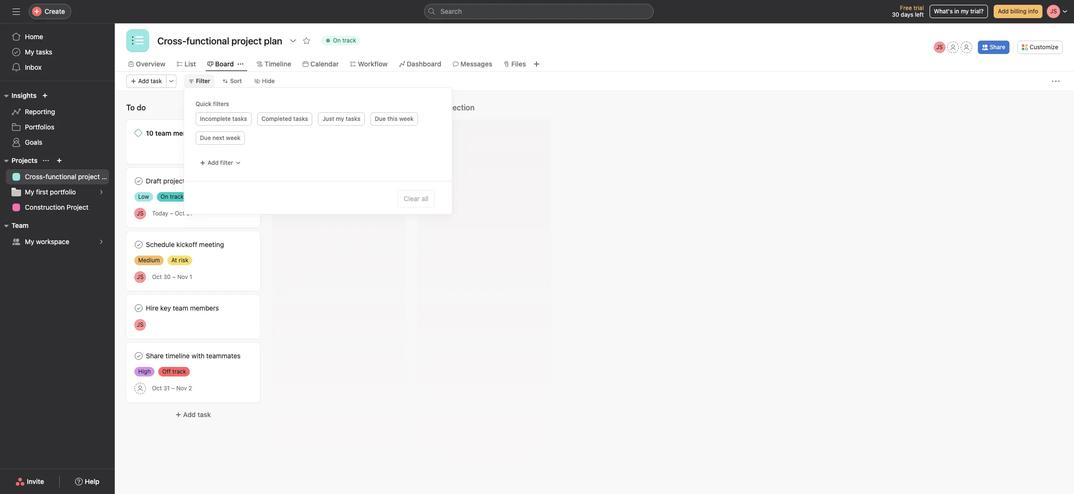 Task type: describe. For each thing, give the bounding box(es) containing it.
cross-functional project plan
[[25, 173, 115, 181]]

project inside 'link'
[[78, 173, 100, 181]]

task for first add task button from the bottom of the page
[[198, 411, 211, 419]]

team
[[11, 222, 29, 230]]

at risk
[[171, 257, 189, 264]]

js up high
[[137, 322, 144, 329]]

reporting
[[25, 108, 55, 116]]

messages link
[[453, 59, 493, 69]]

30 inside free trial 30 days left
[[893, 11, 900, 18]]

oct for schedule
[[152, 274, 162, 281]]

nov for kickoff
[[177, 274, 188, 281]]

– for timeline
[[171, 385, 175, 392]]

tasks for completed tasks
[[294, 115, 308, 123]]

my workspace
[[25, 238, 69, 246]]

off track
[[162, 369, 186, 376]]

see details, my workspace image
[[99, 239, 104, 245]]

free
[[901, 4, 913, 11]]

search
[[441, 7, 462, 15]]

project
[[67, 203, 89, 212]]

info
[[1029, 8, 1039, 15]]

my first portfolio link
[[6, 185, 109, 200]]

new project or portfolio image
[[57, 158, 62, 164]]

1
[[190, 274, 192, 281]]

timeline link
[[257, 59, 291, 69]]

construction
[[25, 203, 65, 212]]

add for first add task button from the top of the page
[[138, 78, 149, 85]]

hide sidebar image
[[12, 8, 20, 15]]

draft
[[146, 177, 162, 185]]

add billing info button
[[994, 5, 1043, 18]]

tasks for incomplete tasks
[[233, 115, 247, 123]]

next
[[213, 134, 225, 142]]

hide button
[[250, 75, 279, 88]]

with
[[192, 352, 205, 360]]

what's in my trial? button
[[930, 5, 989, 18]]

see details, my first portfolio image
[[99, 190, 104, 195]]

add section button
[[417, 99, 479, 116]]

js button down hire
[[134, 320, 146, 331]]

Completed checkbox
[[133, 239, 145, 251]]

10
[[146, 129, 154, 137]]

0 vertical spatial team
[[155, 129, 172, 137]]

dashboard
[[407, 60, 442, 68]]

show options image
[[290, 37, 297, 45]]

completed image for draft
[[133, 176, 145, 187]]

construction project
[[25, 203, 89, 212]]

trial
[[914, 4, 925, 11]]

home link
[[6, 29, 109, 45]]

week for due next week
[[226, 134, 241, 142]]

draft project brief
[[146, 177, 201, 185]]

1 vertical spatial members
[[190, 304, 219, 313]]

1 add task button from the top
[[126, 75, 166, 88]]

insights element
[[0, 87, 115, 152]]

customize
[[1031, 44, 1059, 51]]

workspace
[[36, 238, 69, 246]]

teammates
[[206, 352, 241, 360]]

list link
[[177, 59, 196, 69]]

track for brief
[[170, 193, 184, 201]]

completed milestone image
[[134, 129, 142, 137]]

customize button
[[1019, 41, 1063, 54]]

to do
[[126, 103, 146, 112]]

my tasks link
[[6, 45, 109, 60]]

add section
[[433, 103, 475, 112]]

share for share
[[991, 44, 1006, 51]]

js button down medium
[[134, 272, 146, 283]]

add to starred image
[[303, 37, 311, 45]]

filter
[[220, 159, 233, 167]]

due this week
[[375, 115, 414, 123]]

add filter button
[[196, 156, 245, 170]]

at
[[171, 257, 177, 264]]

list image
[[132, 35, 144, 46]]

timeline
[[265, 60, 291, 68]]

global element
[[0, 23, 115, 81]]

search list box
[[425, 4, 654, 19]]

my for my workspace
[[25, 238, 34, 246]]

my first portfolio
[[25, 188, 76, 196]]

share for share timeline with teammates
[[146, 352, 164, 360]]

js button down low
[[134, 208, 146, 219]]

share button
[[979, 41, 1010, 54]]

1 horizontal spatial more actions image
[[1053, 78, 1061, 85]]

filter button
[[184, 75, 215, 88]]

my workspace link
[[6, 235, 109, 250]]

inbox link
[[6, 60, 109, 75]]

incomplete tasks button
[[196, 112, 252, 126]]

completed checkbox for share
[[133, 351, 145, 362]]

days
[[901, 11, 914, 18]]

clear all
[[404, 195, 429, 203]]

completed tasks button
[[257, 112, 313, 126]]

due for due next week
[[200, 134, 211, 142]]

left
[[916, 11, 925, 18]]

team button
[[0, 220, 29, 232]]

js down what's
[[937, 44, 944, 51]]

0 horizontal spatial 31
[[164, 385, 170, 392]]

schedule
[[146, 241, 175, 249]]

files
[[512, 60, 526, 68]]

workflow link
[[351, 59, 388, 69]]

cross-functional project plan link
[[6, 169, 115, 185]]

completed tasks
[[262, 115, 308, 123]]

hide
[[262, 78, 275, 85]]

all
[[422, 195, 429, 203]]

1 vertical spatial my
[[336, 115, 344, 123]]

0 vertical spatial members
[[173, 129, 203, 137]]

brief
[[187, 177, 201, 185]]

js button down what's
[[935, 42, 946, 53]]

kickoff
[[177, 241, 197, 249]]

help button
[[69, 474, 106, 491]]

insights button
[[0, 90, 37, 101]]

create
[[45, 7, 65, 15]]

dashboard link
[[399, 59, 442, 69]]

hire key team members
[[146, 304, 219, 313]]

teams element
[[0, 217, 115, 252]]

done
[[272, 103, 291, 112]]

add left section
[[433, 103, 447, 112]]



Task type: locate. For each thing, give the bounding box(es) containing it.
1 vertical spatial nov
[[176, 385, 187, 392]]

nov for timeline
[[176, 385, 187, 392]]

search button
[[425, 4, 654, 19]]

in
[[955, 8, 960, 15]]

completed checkbox for hire
[[133, 303, 145, 314]]

plan
[[102, 173, 115, 181]]

2 completed image from the top
[[133, 239, 145, 251]]

portfolio
[[50, 188, 76, 196]]

oct for share
[[152, 385, 162, 392]]

1 vertical spatial 30
[[164, 274, 171, 281]]

tasks inside "button"
[[233, 115, 247, 123]]

more actions image
[[1053, 78, 1061, 85], [168, 78, 174, 84]]

0 vertical spatial track
[[343, 37, 356, 44]]

completed image for share
[[133, 351, 145, 362]]

filters
[[213, 101, 229, 108]]

portfolios link
[[6, 120, 109, 135]]

task
[[151, 78, 162, 85], [198, 411, 211, 419]]

my up inbox at the top left of page
[[25, 48, 34, 56]]

tasks inside global element
[[36, 48, 52, 56]]

add task button down the overview link at the left
[[126, 75, 166, 88]]

completed image up medium
[[133, 239, 145, 251]]

more actions image left filter dropdown button
[[168, 78, 174, 84]]

0 vertical spatial add task button
[[126, 75, 166, 88]]

1 vertical spatial add task button
[[126, 407, 260, 424]]

0 horizontal spatial more actions image
[[168, 78, 174, 84]]

0 vertical spatial 31
[[186, 210, 193, 217]]

0 vertical spatial on
[[333, 37, 341, 44]]

0 vertical spatial completed checkbox
[[133, 176, 145, 187]]

timeline
[[166, 352, 190, 360]]

on up today
[[161, 193, 168, 201]]

risk
[[179, 257, 189, 264]]

week right next
[[226, 134, 241, 142]]

workflow
[[358, 60, 388, 68]]

today
[[152, 210, 168, 217]]

tasks
[[36, 48, 52, 56], [233, 115, 247, 123], [294, 115, 308, 123], [346, 115, 361, 123]]

insights
[[11, 91, 37, 100]]

add inside dropdown button
[[208, 159, 219, 167]]

0 vertical spatial on track
[[333, 37, 356, 44]]

tasks right completed on the left top of the page
[[294, 115, 308, 123]]

0 horizontal spatial on
[[161, 193, 168, 201]]

my left first
[[25, 188, 34, 196]]

low
[[138, 193, 149, 201]]

new image
[[42, 93, 48, 99]]

my
[[25, 48, 34, 56], [25, 188, 34, 196], [25, 238, 34, 246]]

completed checkbox left hire
[[133, 303, 145, 314]]

due inside button
[[200, 134, 211, 142]]

js down medium
[[137, 274, 144, 281]]

30 left 1
[[164, 274, 171, 281]]

1 horizontal spatial team
[[173, 304, 188, 313]]

members down 1
[[190, 304, 219, 313]]

1 vertical spatial oct
[[152, 274, 162, 281]]

completed image left hire
[[133, 303, 145, 314]]

due left next
[[200, 134, 211, 142]]

just my tasks button
[[318, 112, 365, 126]]

1 vertical spatial on
[[161, 193, 168, 201]]

add down 2 on the left bottom
[[183, 411, 196, 419]]

overview link
[[128, 59, 166, 69]]

– for kickoff
[[172, 274, 176, 281]]

key
[[160, 304, 171, 313]]

0 vertical spatial my
[[962, 8, 970, 15]]

0 vertical spatial my
[[25, 48, 34, 56]]

projects button
[[0, 155, 38, 167]]

0 horizontal spatial team
[[155, 129, 172, 137]]

track up workflow link
[[343, 37, 356, 44]]

projects element
[[0, 152, 115, 217]]

0 vertical spatial add task
[[138, 78, 162, 85]]

completed image
[[133, 176, 145, 187], [133, 239, 145, 251], [133, 303, 145, 314], [133, 351, 145, 362]]

just
[[323, 115, 335, 123]]

help
[[85, 478, 100, 486]]

calendar
[[311, 60, 339, 68]]

0 vertical spatial 30
[[893, 11, 900, 18]]

0 vertical spatial –
[[170, 210, 173, 217]]

completed checkbox left draft
[[133, 176, 145, 187]]

Completed checkbox
[[133, 176, 145, 187], [133, 303, 145, 314], [133, 351, 145, 362]]

share down add billing info button
[[991, 44, 1006, 51]]

– right today
[[170, 210, 173, 217]]

calendar link
[[303, 59, 339, 69]]

1 horizontal spatial due
[[375, 115, 386, 123]]

due inside button
[[375, 115, 386, 123]]

members
[[173, 129, 203, 137], [190, 304, 219, 313]]

due left 'this'
[[375, 115, 386, 123]]

functional
[[46, 173, 76, 181]]

30 left days
[[893, 11, 900, 18]]

portfolios
[[25, 123, 54, 131]]

1 completed checkbox from the top
[[133, 176, 145, 187]]

add tab image
[[533, 60, 541, 68]]

completed checkbox for draft
[[133, 176, 145, 187]]

31 right today
[[186, 210, 193, 217]]

completed
[[262, 115, 292, 123]]

add left billing at the top of the page
[[999, 8, 1010, 15]]

meeting
[[199, 241, 224, 249]]

3 my from the top
[[25, 238, 34, 246]]

oct right today
[[175, 210, 185, 217]]

schedule kickoff meeting
[[146, 241, 224, 249]]

show options, current sort, top image
[[43, 158, 49, 164]]

add for first add task button from the bottom of the page
[[183, 411, 196, 419]]

track right off in the left bottom of the page
[[173, 369, 186, 376]]

0 horizontal spatial on track
[[161, 193, 184, 201]]

add task image
[[235, 104, 242, 112]]

oct left 2 on the left bottom
[[152, 385, 162, 392]]

share inside button
[[991, 44, 1006, 51]]

hire
[[146, 304, 159, 313]]

add task down the "overview"
[[138, 78, 162, 85]]

2 vertical spatial my
[[25, 238, 34, 246]]

add task button
[[126, 75, 166, 88], [126, 407, 260, 424]]

on track inside on track dropdown button
[[333, 37, 356, 44]]

3 completed checkbox from the top
[[133, 351, 145, 362]]

add left filter
[[208, 159, 219, 167]]

incomplete
[[200, 115, 231, 123]]

1 horizontal spatial week
[[399, 115, 414, 123]]

1 horizontal spatial 30
[[893, 11, 900, 18]]

construction project link
[[6, 200, 109, 215]]

2 my from the top
[[25, 188, 34, 196]]

1 horizontal spatial on track
[[333, 37, 356, 44]]

projects
[[11, 156, 38, 165]]

overview
[[136, 60, 166, 68]]

members left next
[[173, 129, 203, 137]]

oct down medium
[[152, 274, 162, 281]]

free trial 30 days left
[[893, 4, 925, 18]]

due next week button
[[196, 132, 245, 145]]

2 completed checkbox from the top
[[133, 303, 145, 314]]

this
[[388, 115, 398, 123]]

2 vertical spatial completed checkbox
[[133, 351, 145, 362]]

on track
[[333, 37, 356, 44], [161, 193, 184, 201]]

on track down draft project brief
[[161, 193, 184, 201]]

inbox
[[25, 63, 42, 71]]

1 vertical spatial –
[[172, 274, 176, 281]]

track for with
[[173, 369, 186, 376]]

tasks right just
[[346, 115, 361, 123]]

invite button
[[9, 474, 50, 491]]

high
[[138, 369, 151, 376]]

my right just
[[336, 115, 344, 123]]

quick
[[196, 101, 212, 108]]

oct 31 – nov 2
[[152, 385, 192, 392]]

week for due this week
[[399, 115, 414, 123]]

tab actions image
[[238, 61, 244, 67]]

0 horizontal spatial share
[[146, 352, 164, 360]]

0 vertical spatial oct
[[175, 210, 185, 217]]

1 vertical spatial completed checkbox
[[133, 303, 145, 314]]

completed image for hire
[[133, 303, 145, 314]]

on track up calendar
[[333, 37, 356, 44]]

– down at
[[172, 274, 176, 281]]

add task
[[138, 78, 162, 85], [183, 411, 211, 419]]

tasks down "add task" icon
[[233, 115, 247, 123]]

Completed milestone checkbox
[[134, 129, 142, 137]]

add down the overview link at the left
[[138, 78, 149, 85]]

2 vertical spatial track
[[173, 369, 186, 376]]

section
[[449, 103, 475, 112]]

my for my tasks
[[25, 48, 34, 56]]

31
[[186, 210, 193, 217], [164, 385, 170, 392]]

31 down off in the left bottom of the page
[[164, 385, 170, 392]]

1 horizontal spatial 31
[[186, 210, 193, 217]]

more actions image down customize
[[1053, 78, 1061, 85]]

4 completed image from the top
[[133, 351, 145, 362]]

track
[[343, 37, 356, 44], [170, 193, 184, 201], [173, 369, 186, 376]]

0 vertical spatial nov
[[177, 274, 188, 281]]

due this week button
[[371, 112, 418, 126]]

1 vertical spatial add task
[[183, 411, 211, 419]]

messages
[[461, 60, 493, 68]]

0 vertical spatial task
[[151, 78, 162, 85]]

home
[[25, 33, 43, 41]]

nov left 1
[[177, 274, 188, 281]]

0 horizontal spatial week
[[226, 134, 241, 142]]

reporting link
[[6, 104, 109, 120]]

0 horizontal spatial task
[[151, 78, 162, 85]]

completed image up high
[[133, 351, 145, 362]]

cross-
[[25, 173, 46, 181]]

0 vertical spatial share
[[991, 44, 1006, 51]]

add for 'add filter' dropdown button
[[208, 159, 219, 167]]

1 completed image from the top
[[133, 176, 145, 187]]

week inside button
[[226, 134, 241, 142]]

1 vertical spatial share
[[146, 352, 164, 360]]

task for first add task button from the top of the page
[[151, 78, 162, 85]]

sort button
[[218, 75, 246, 88]]

2 add task button from the top
[[126, 407, 260, 424]]

completed image left draft
[[133, 176, 145, 187]]

share up high
[[146, 352, 164, 360]]

1 horizontal spatial task
[[198, 411, 211, 419]]

on inside dropdown button
[[333, 37, 341, 44]]

track down draft project brief
[[170, 193, 184, 201]]

my inside global element
[[25, 48, 34, 56]]

1 horizontal spatial share
[[991, 44, 1006, 51]]

week inside button
[[399, 115, 414, 123]]

team right key
[[173, 304, 188, 313]]

0 horizontal spatial add task
[[138, 78, 162, 85]]

0 horizontal spatial 30
[[164, 274, 171, 281]]

project left plan at the left
[[78, 173, 100, 181]]

js down low
[[137, 210, 144, 217]]

track inside dropdown button
[[343, 37, 356, 44]]

team right the 10
[[155, 129, 172, 137]]

1 vertical spatial week
[[226, 134, 241, 142]]

1 vertical spatial my
[[25, 188, 34, 196]]

1 vertical spatial track
[[170, 193, 184, 201]]

my right in
[[962, 8, 970, 15]]

board
[[215, 60, 234, 68]]

my down team
[[25, 238, 34, 246]]

today – oct 31
[[152, 210, 193, 217]]

week right 'this'
[[399, 115, 414, 123]]

0 vertical spatial week
[[399, 115, 414, 123]]

1 my from the top
[[25, 48, 34, 56]]

add task down 2 on the left bottom
[[183, 411, 211, 419]]

what's
[[935, 8, 954, 15]]

oct 30 – nov 1
[[152, 274, 192, 281]]

1 horizontal spatial my
[[962, 8, 970, 15]]

clear all button
[[398, 190, 435, 208]]

add task button down 2 on the left bottom
[[126, 407, 260, 424]]

1 vertical spatial 31
[[164, 385, 170, 392]]

due for due this week
[[375, 115, 386, 123]]

2 vertical spatial –
[[171, 385, 175, 392]]

my inside teams element
[[25, 238, 34, 246]]

1 vertical spatial on track
[[161, 193, 184, 201]]

invite
[[27, 478, 44, 486]]

0 horizontal spatial due
[[200, 134, 211, 142]]

1 horizontal spatial project
[[163, 177, 185, 185]]

trial?
[[971, 8, 984, 15]]

off
[[162, 369, 171, 376]]

1 vertical spatial task
[[198, 411, 211, 419]]

2 vertical spatial oct
[[152, 385, 162, 392]]

0 vertical spatial due
[[375, 115, 386, 123]]

tasks down home
[[36, 48, 52, 56]]

0 horizontal spatial project
[[78, 173, 100, 181]]

first
[[36, 188, 48, 196]]

nov left 2 on the left bottom
[[176, 385, 187, 392]]

on track button
[[317, 34, 365, 47]]

project left the brief on the top of the page
[[163, 177, 185, 185]]

1 vertical spatial team
[[173, 304, 188, 313]]

my tasks
[[25, 48, 52, 56]]

clear
[[404, 195, 420, 203]]

3 completed image from the top
[[133, 303, 145, 314]]

due
[[375, 115, 386, 123], [200, 134, 211, 142]]

sort
[[230, 78, 242, 85]]

0 horizontal spatial my
[[336, 115, 344, 123]]

tasks for my tasks
[[36, 48, 52, 56]]

completed checkbox up high
[[133, 351, 145, 362]]

10 team members
[[146, 129, 203, 137]]

1 horizontal spatial add task
[[183, 411, 211, 419]]

my inside projects element
[[25, 188, 34, 196]]

goals link
[[6, 135, 109, 150]]

None text field
[[155, 32, 285, 49]]

1 horizontal spatial on
[[333, 37, 341, 44]]

– down off track
[[171, 385, 175, 392]]

1 vertical spatial due
[[200, 134, 211, 142]]

my for my first portfolio
[[25, 188, 34, 196]]

completed image for schedule
[[133, 239, 145, 251]]

on up calendar
[[333, 37, 341, 44]]



Task type: vqa. For each thing, say whether or not it's contained in the screenshot.
Construction at the top left
yes



